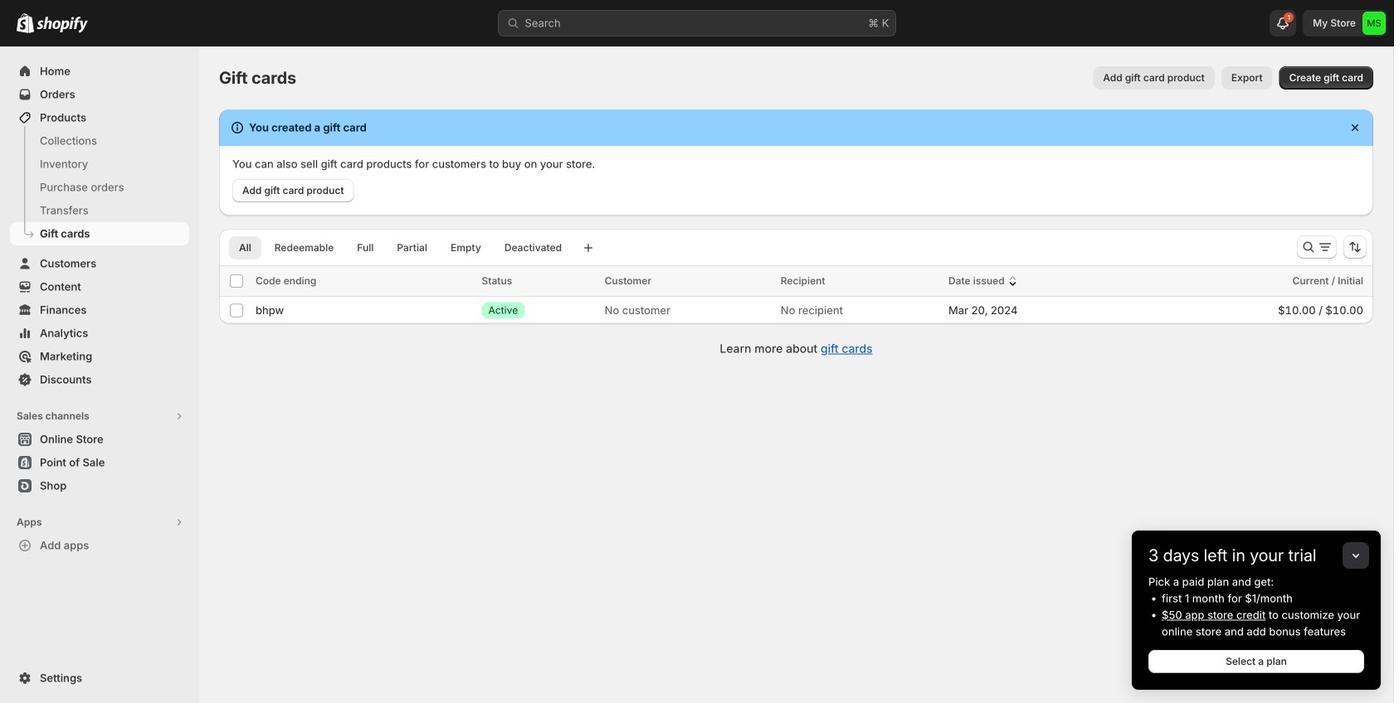 Task type: locate. For each thing, give the bounding box(es) containing it.
0 horizontal spatial shopify image
[[17, 13, 34, 33]]

shopify image
[[17, 13, 34, 33], [37, 16, 88, 33]]

tab list
[[226, 236, 575, 260]]



Task type: vqa. For each thing, say whether or not it's contained in the screenshot.
Learn more about products
no



Task type: describe. For each thing, give the bounding box(es) containing it.
1 horizontal spatial shopify image
[[37, 16, 88, 33]]

my store image
[[1363, 12, 1386, 35]]



